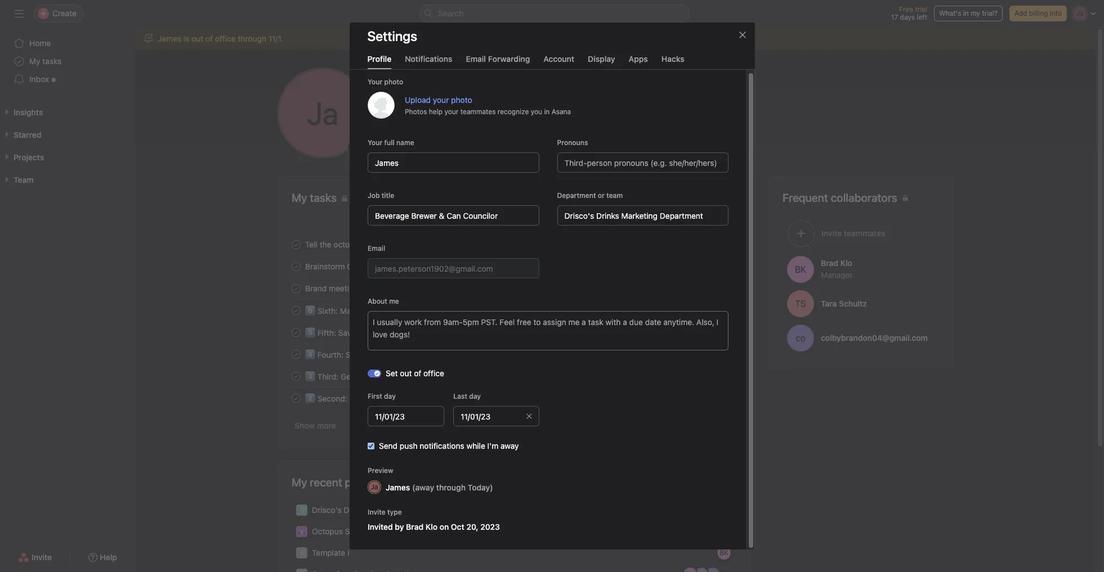 Task type: vqa. For each thing, say whether or not it's contained in the screenshot.
cross-functional project plan link
no



Task type: locate. For each thing, give the bounding box(es) containing it.
manager
[[821, 270, 853, 280]]

completed image
[[289, 238, 303, 251], [289, 304, 303, 317], [289, 348, 303, 361], [289, 370, 303, 383]]

1 completed image from the top
[[289, 260, 303, 273]]

drisco's up pronouns
[[538, 110, 568, 119]]

you right recognize at top left
[[530, 107, 542, 116]]

1 completed checkbox from the top
[[289, 282, 303, 295]]

1 completed checkbox from the top
[[289, 238, 303, 251]]

forwarding
[[488, 54, 530, 64]]

invite for invite type invited by brad klo on oct 20, 2023
[[367, 508, 385, 517]]

1 vertical spatial your
[[444, 107, 458, 116]]

completed checkbox for brainstorm
[[289, 260, 303, 273]]

about
[[367, 297, 387, 306]]

email left forwarding
[[466, 54, 486, 64]]

your photo
[[367, 78, 403, 86]]

0 vertical spatial email
[[466, 54, 486, 64]]

0 vertical spatial office
[[215, 34, 236, 43]]

completed image left 4️⃣
[[289, 348, 303, 361]]

your for your photo
[[367, 139, 382, 147]]

them
[[397, 240, 416, 249]]

oct 30 button for work
[[715, 350, 737, 359]]

completed checkbox left 3️⃣
[[289, 370, 303, 383]]

email up brainstorm california cola flavors
[[367, 244, 385, 253]]

the up about me
[[378, 284, 390, 293]]

account button
[[544, 54, 574, 69]]

2 completed image from the top
[[289, 304, 303, 317]]

title
[[381, 191, 394, 200]]

drinks
[[570, 110, 593, 119], [344, 506, 367, 515]]

0 horizontal spatial asana
[[445, 328, 467, 338]]

2 day from the left
[[469, 392, 481, 401]]

marketing down the flavors
[[392, 284, 428, 293]]

1 vertical spatial list image
[[298, 550, 305, 557]]

find
[[349, 394, 365, 404]]

work down about
[[362, 306, 379, 316]]

your left & in the top left of the page
[[444, 107, 458, 116]]

upload new photo image
[[367, 92, 394, 119]]

your down profile button on the left top
[[367, 78, 382, 86]]

oct 30 for asana
[[715, 328, 737, 337]]

0 vertical spatial ja
[[307, 95, 338, 132]]

0 horizontal spatial on
[[364, 350, 373, 360]]

in
[[963, 9, 969, 17], [544, 107, 549, 116], [436, 328, 443, 338]]

add inside "button"
[[695, 110, 710, 119]]

1 vertical spatial oct 30
[[715, 328, 737, 337]]

0 vertical spatial team
[[606, 191, 623, 200]]

on left top
[[364, 350, 373, 360]]

set out of office switch
[[367, 370, 381, 378]]

None text field
[[367, 153, 539, 173], [367, 206, 539, 226], [367, 258, 539, 279], [367, 153, 539, 173], [367, 206, 539, 226], [367, 258, 539, 279]]

you for photo
[[530, 107, 542, 116]]

completed image for brand
[[289, 282, 303, 295]]

2 horizontal spatial in
[[963, 9, 969, 17]]

add billing info
[[1015, 9, 1062, 17]]

2 completed checkbox from the top
[[289, 260, 303, 273]]

1 vertical spatial ja
[[370, 483, 378, 492]]

the for meeting
[[378, 284, 390, 293]]

notifications
[[419, 441, 464, 451]]

of right is in the top left of the page
[[205, 34, 213, 43]]

of down incoming
[[414, 369, 421, 378]]

email forwarding
[[466, 54, 530, 64]]

completed checkbox left the 5️⃣
[[289, 326, 303, 339]]

2023
[[480, 523, 500, 532]]

2 vertical spatial oct 30
[[715, 350, 737, 359]]

apps
[[629, 54, 648, 64]]

the
[[320, 240, 331, 249], [378, 284, 390, 293], [367, 394, 379, 404]]

1 horizontal spatial out
[[400, 369, 412, 378]]

first day
[[367, 392, 396, 401]]

2 vertical spatial james
[[385, 483, 410, 492]]

or
[[598, 191, 604, 200]]

Optional text field
[[453, 407, 539, 427]]

completed checkbox left the tell
[[289, 238, 303, 251]]

my left tasks
[[29, 56, 40, 66]]

2 vertical spatial oct 30 button
[[715, 350, 737, 359]]

0 horizontal spatial work
[[362, 306, 379, 316]]

1 vertical spatial the
[[378, 284, 390, 293]]

edit
[[395, 134, 409, 144]]

james is out of office through 11/1.
[[158, 34, 284, 43]]

add inside button
[[1015, 9, 1027, 17]]

full
[[384, 139, 394, 147]]

completed image left brainstorm on the top left
[[289, 260, 303, 273]]

0 vertical spatial the
[[320, 240, 331, 249]]

show more button
[[292, 416, 339, 436]]

the right find
[[367, 394, 379, 404]]

0 vertical spatial your
[[433, 95, 449, 104]]

flavors
[[402, 262, 426, 271]]

completed image left 3️⃣
[[289, 370, 303, 383]]

3 completed checkbox from the top
[[289, 370, 303, 383]]

department up third-person pronouns (e.g. she/her/hers) text field
[[633, 110, 677, 119]]

your up 'help'
[[433, 95, 449, 104]]

1 vertical spatial department
[[557, 191, 596, 200]]

2 completed image from the top
[[289, 282, 303, 295]]

through right (away
[[436, 483, 465, 492]]

fifth:
[[317, 328, 336, 338]]

days
[[900, 13, 915, 21]]

i'm
[[487, 441, 498, 451]]

invite inside button
[[32, 553, 52, 563]]

2 completed checkbox from the top
[[289, 304, 303, 317]]

you left love
[[365, 240, 378, 249]]

30 for asana
[[728, 328, 737, 337]]

template i
[[312, 548, 349, 558]]

by right time
[[376, 328, 385, 338]]

i
[[347, 548, 349, 558]]

1 horizontal spatial email
[[466, 54, 486, 64]]

0 horizontal spatial bk
[[720, 549, 729, 557]]

drinks up the specimen
[[344, 506, 367, 515]]

on right klo
[[439, 523, 449, 532]]

completed image left the 5️⃣
[[289, 326, 303, 339]]

private
[[380, 506, 405, 515]]

drinks for drisco's drinks
[[344, 506, 367, 515]]

your
[[433, 95, 449, 104], [444, 107, 458, 116]]

6️⃣
[[305, 306, 315, 316]]

0 vertical spatial drisco's
[[538, 110, 568, 119]]

department left or
[[557, 191, 596, 200]]

1 horizontal spatial through
[[436, 483, 465, 492]]

through left 11/1.
[[238, 34, 266, 43]]

1 vertical spatial drisco's
[[312, 506, 342, 515]]

more
[[317, 421, 336, 431]]

completed checkbox left the 2️⃣ at the left of the page
[[289, 392, 303, 405]]

in inside upload your photo photos help your teammates recognize you in asana
[[544, 107, 549, 116]]

2 vertical spatial you
[[459, 394, 472, 404]]

1 vertical spatial out
[[400, 369, 412, 378]]

2 vertical spatial 30
[[728, 350, 737, 359]]

out right set
[[400, 369, 412, 378]]

day
[[384, 392, 396, 401], [469, 392, 481, 401]]

1 horizontal spatial with
[[394, 372, 409, 382]]

1 horizontal spatial marketing
[[595, 110, 631, 119]]

completed image left '6️⃣'
[[289, 304, 303, 317]]

in left my
[[963, 9, 969, 17]]

0 vertical spatial marketing
[[595, 110, 631, 119]]

0 horizontal spatial office
[[215, 34, 236, 43]]

0 vertical spatial 30
[[728, 306, 737, 315]]

1 horizontal spatial department
[[633, 110, 677, 119]]

1 horizontal spatial bk
[[795, 264, 806, 275]]

the right the tell
[[320, 240, 331, 249]]

in right recognize at top left
[[544, 107, 549, 116]]

day right first
[[384, 392, 396, 401]]

your left the full
[[367, 139, 382, 147]]

preview
[[367, 467, 393, 475]]

0 vertical spatial list image
[[298, 507, 305, 514]]

day right last
[[469, 392, 481, 401]]

0 horizontal spatial drinks
[[344, 506, 367, 515]]

profile
[[367, 54, 391, 64]]

1 vertical spatial my
[[292, 476, 307, 489]]

layout
[[381, 394, 403, 404]]

job title
[[367, 191, 394, 200]]

1 vertical spatial james
[[388, 77, 439, 99]]

4 completed checkbox from the top
[[289, 392, 303, 405]]

1 vertical spatial invite
[[32, 553, 52, 563]]

4 completed image from the top
[[289, 370, 303, 383]]

asana right collaborating
[[445, 328, 467, 338]]

2 list image from the top
[[298, 550, 305, 557]]

3 30 from the top
[[728, 350, 737, 359]]

drisco's
[[538, 110, 568, 119], [312, 506, 342, 515]]

None text field
[[557, 206, 728, 226], [367, 407, 444, 427], [557, 206, 728, 226], [367, 407, 444, 427]]

my left recent projects
[[292, 476, 307, 489]]

colbybrandon04@gmail.com
[[821, 333, 928, 343]]

drisco's for drisco's drinks
[[312, 506, 342, 515]]

0 horizontal spatial invite
[[32, 553, 52, 563]]

photo down profile button on the left top
[[384, 78, 403, 86]]

0 vertical spatial drinks
[[570, 110, 593, 119]]

1 completed image from the top
[[289, 238, 303, 251]]

by left brad
[[395, 523, 404, 532]]

3 oct 30 button from the top
[[715, 350, 737, 359]]

away
[[500, 441, 519, 451]]

add left about
[[695, 110, 710, 119]]

you inside upload your photo photos help your teammates recognize you in asana
[[530, 107, 542, 116]]

1 horizontal spatial drisco's
[[538, 110, 568, 119]]

oct for 4️⃣ fourth: stay on top of incoming work
[[715, 350, 726, 359]]

office
[[215, 34, 236, 43], [423, 369, 444, 378]]

30
[[728, 306, 737, 315], [728, 328, 737, 337], [728, 350, 737, 359]]

Completed checkbox
[[289, 238, 303, 251], [289, 260, 303, 273], [289, 326, 303, 339], [289, 348, 303, 361]]

(away
[[412, 483, 434, 492]]

2 oct 30 from the top
[[715, 328, 737, 337]]

Third-person pronouns (e.g. she/her/hers) text field
[[557, 153, 728, 173]]

james up private on the left of the page
[[385, 483, 410, 492]]

17
[[891, 13, 898, 21]]

octopus
[[334, 240, 363, 249]]

team
[[606, 191, 623, 200], [430, 284, 448, 293]]

oct 30 button
[[715, 306, 737, 315], [715, 328, 737, 337], [715, 350, 737, 359]]

1 vertical spatial asana
[[445, 328, 467, 338]]

james left is in the top left of the page
[[158, 34, 181, 43]]

what's in my trial?
[[939, 9, 998, 17]]

octopus specimen link
[[278, 521, 750, 543]]

add about me button
[[681, 104, 750, 125]]

oct
[[715, 306, 726, 315], [715, 328, 726, 337], [715, 350, 726, 359], [451, 523, 464, 532]]

my inside my tasks link
[[29, 56, 40, 66]]

1 vertical spatial 30
[[728, 328, 737, 337]]

my tasks link
[[7, 52, 128, 70]]

0 vertical spatial asana
[[551, 107, 571, 116]]

1 your from the top
[[367, 78, 382, 86]]

me right about
[[736, 110, 747, 119]]

1 horizontal spatial me
[[736, 110, 747, 119]]

invite
[[367, 508, 385, 517], [32, 553, 52, 563]]

1 vertical spatial on
[[439, 523, 449, 532]]

completed image left the 2️⃣ at the left of the page
[[289, 392, 303, 405]]

team right or
[[606, 191, 623, 200]]

0 horizontal spatial of
[[205, 34, 213, 43]]

1 vertical spatial of
[[389, 350, 397, 360]]

1 horizontal spatial add
[[1015, 9, 1027, 17]]

completed checkbox left 4️⃣
[[289, 348, 303, 361]]

out right is in the top left of the page
[[191, 34, 203, 43]]

4 completed image from the top
[[289, 392, 303, 405]]

3 list image from the top
[[298, 572, 305, 573]]

with up about
[[360, 284, 376, 293]]

1 horizontal spatial by
[[395, 523, 404, 532]]

marketing down 'display' "button"
[[595, 110, 631, 119]]

0 vertical spatial invite
[[367, 508, 385, 517]]

completed image for 2️⃣
[[289, 392, 303, 405]]

in inside button
[[963, 9, 969, 17]]

add for add billing info
[[1015, 9, 1027, 17]]

that's
[[405, 394, 426, 404]]

3 completed checkbox from the top
[[289, 326, 303, 339]]

1 vertical spatial office
[[423, 369, 444, 378]]

email inside 'button'
[[466, 54, 486, 64]]

1 vertical spatial work
[[434, 350, 452, 360]]

1 vertical spatial photo
[[451, 95, 472, 104]]

drinks for drisco's drinks marketing department
[[570, 110, 593, 119]]

1 vertical spatial your
[[367, 139, 382, 147]]

1 horizontal spatial you
[[459, 394, 472, 404]]

completed checkbox left '6️⃣'
[[289, 304, 303, 317]]

0 horizontal spatial photo
[[384, 78, 403, 86]]

completed checkbox left brainstorm on the top left
[[289, 260, 303, 273]]

1 horizontal spatial day
[[469, 392, 481, 401]]

drisco's for drisco's drinks marketing department
[[538, 110, 568, 119]]

brand
[[305, 284, 327, 293]]

0 horizontal spatial with
[[360, 284, 376, 293]]

search list box
[[419, 5, 689, 23]]

3 oct 30 from the top
[[715, 350, 737, 359]]

add left billing at the right of the page
[[1015, 9, 1027, 17]]

brainstorm california cola flavors
[[305, 262, 426, 271]]

0 vertical spatial work
[[362, 306, 379, 316]]

in right collaborating
[[436, 328, 443, 338]]

my recent projects
[[292, 476, 386, 489]]

1 vertical spatial add
[[695, 110, 710, 119]]

1 horizontal spatial in
[[544, 107, 549, 116]]

clear date image
[[525, 413, 532, 420]]

photo
[[384, 78, 403, 86], [451, 95, 472, 104]]

1 horizontal spatial on
[[439, 523, 449, 532]]

team up collaborating
[[430, 284, 448, 293]]

with up layout
[[394, 372, 409, 382]]

me up manageable
[[389, 297, 399, 306]]

0 horizontal spatial day
[[384, 392, 396, 401]]

1 horizontal spatial my
[[292, 476, 307, 489]]

email
[[466, 54, 486, 64], [367, 244, 385, 253]]

get
[[341, 372, 354, 382]]

completed image
[[289, 260, 303, 273], [289, 282, 303, 295], [289, 326, 303, 339], [289, 392, 303, 405]]

list image
[[298, 507, 305, 514], [298, 550, 305, 557], [298, 572, 305, 573]]

0 horizontal spatial marketing
[[392, 284, 428, 293]]

james up photos
[[388, 77, 439, 99]]

photo inside upload your photo photos help your teammates recognize you in asana
[[451, 95, 472, 104]]

make
[[340, 306, 360, 316]]

2️⃣
[[305, 394, 315, 404]]

0 vertical spatial of
[[205, 34, 213, 43]]

tara schultz
[[821, 299, 867, 308]]

0 vertical spatial you
[[530, 107, 542, 116]]

office up right
[[423, 369, 444, 378]]

0 horizontal spatial drisco's
[[312, 506, 342, 515]]

3 completed image from the top
[[289, 348, 303, 361]]

1 vertical spatial in
[[544, 107, 549, 116]]

1 horizontal spatial asana
[[551, 107, 571, 116]]

2 30 from the top
[[728, 328, 737, 337]]

on inside invite type invited by brad klo on oct 20, 2023
[[439, 523, 449, 532]]

meeting
[[329, 284, 358, 293]]

3 completed image from the top
[[289, 326, 303, 339]]

email for email forwarding
[[466, 54, 486, 64]]

drinks up pronouns
[[570, 110, 593, 119]]

1 day from the left
[[384, 392, 396, 401]]

of right top
[[389, 350, 397, 360]]

1 horizontal spatial invite
[[367, 508, 385, 517]]

0 horizontal spatial out
[[191, 34, 203, 43]]

recent projects
[[310, 476, 386, 489]]

0 vertical spatial your
[[367, 78, 382, 86]]

2 horizontal spatial you
[[530, 107, 542, 116]]

1 vertical spatial marketing
[[392, 284, 428, 293]]

0 vertical spatial oct 30 button
[[715, 306, 737, 315]]

you right for
[[459, 394, 472, 404]]

drisco's up octopus
[[312, 506, 342, 515]]

upload your photo photos help your teammates recognize you in asana
[[405, 95, 571, 116]]

1 vertical spatial by
[[395, 523, 404, 532]]

asana up pronouns
[[551, 107, 571, 116]]

completed image left brand in the left of the page
[[289, 282, 303, 295]]

third:
[[317, 372, 339, 382]]

tell the octopus you love them
[[305, 240, 416, 249]]

0 vertical spatial bk
[[795, 264, 806, 275]]

completed image left the tell
[[289, 238, 303, 251]]

profile button
[[367, 54, 391, 69]]

completed checkbox left brand in the left of the page
[[289, 282, 303, 295]]

0 vertical spatial oct 30
[[715, 306, 737, 315]]

0 vertical spatial through
[[238, 34, 266, 43]]

hacks
[[661, 54, 685, 64]]

apps button
[[629, 54, 648, 69]]

your
[[367, 78, 382, 86], [367, 139, 382, 147]]

invite inside invite type invited by brad klo on oct 20, 2023
[[367, 508, 385, 517]]

my
[[971, 9, 980, 17]]

work up sections
[[434, 350, 452, 360]]

brand meeting with the marketing team
[[305, 284, 448, 293]]

by
[[376, 328, 385, 338], [395, 523, 404, 532]]

0 horizontal spatial by
[[376, 328, 385, 338]]

0 vertical spatial add
[[1015, 9, 1027, 17]]

0 horizontal spatial through
[[238, 34, 266, 43]]

0 horizontal spatial email
[[367, 244, 385, 253]]

office right is in the top left of the page
[[215, 34, 236, 43]]

last
[[453, 392, 467, 401]]

left
[[917, 13, 927, 21]]

0 horizontal spatial department
[[557, 191, 596, 200]]

4 completed checkbox from the top
[[289, 348, 303, 361]]

0 vertical spatial photo
[[384, 78, 403, 86]]

Completed checkbox
[[289, 282, 303, 295], [289, 304, 303, 317], [289, 370, 303, 383], [289, 392, 303, 405]]

2 your from the top
[[367, 139, 382, 147]]

1 horizontal spatial team
[[606, 191, 623, 200]]

2 oct 30 button from the top
[[715, 328, 737, 337]]

1 vertical spatial me
[[389, 297, 399, 306]]

close image
[[738, 30, 747, 39]]

photo up beverage brewer & can councilor
[[451, 95, 472, 104]]

with
[[360, 284, 376, 293], [394, 372, 409, 382]]



Task type: describe. For each thing, give the bounding box(es) containing it.
cola
[[384, 262, 400, 271]]

email for email
[[367, 244, 385, 253]]

free
[[899, 5, 913, 14]]

tasks
[[42, 56, 62, 66]]

your for settings
[[367, 78, 382, 86]]

is
[[183, 34, 189, 43]]

show
[[294, 421, 315, 431]]

octopus
[[312, 527, 343, 537]]

1 vertical spatial with
[[394, 372, 409, 382]]

top
[[375, 350, 387, 360]]

0 horizontal spatial me
[[389, 297, 399, 306]]

love
[[381, 240, 395, 249]]

last day
[[453, 392, 481, 401]]

2 vertical spatial of
[[414, 369, 421, 378]]

co
[[796, 333, 806, 343]]

sections
[[411, 372, 442, 382]]

1 oct 30 from the top
[[715, 306, 737, 315]]

by inside invite type invited by brad klo on oct 20, 2023
[[395, 523, 404, 532]]

my for my tasks
[[29, 56, 40, 66]]

brad
[[406, 523, 423, 532]]

account
[[544, 54, 574, 64]]

brainstorm
[[305, 262, 345, 271]]

1 vertical spatial through
[[436, 483, 465, 492]]

push
[[399, 441, 417, 451]]

save
[[338, 328, 356, 338]]

about me
[[367, 297, 399, 306]]

invite button
[[11, 548, 59, 568]]

completed checkbox for 3️⃣
[[289, 370, 303, 383]]

30 for work
[[728, 350, 737, 359]]

0 vertical spatial on
[[364, 350, 373, 360]]

add for add about me
[[695, 110, 710, 119]]

job
[[367, 191, 379, 200]]

james (away through today)
[[385, 483, 493, 492]]

add billing info button
[[1010, 6, 1067, 21]]

free trial 17 days left
[[891, 5, 927, 21]]

day for first day
[[384, 392, 396, 401]]

asana inside upload your photo photos help your teammates recognize you in asana
[[551, 107, 571, 116]]

today)
[[467, 483, 493, 492]]

octopus specimen
[[312, 527, 381, 537]]

email forwarding button
[[466, 54, 530, 69]]

james for james
[[388, 77, 439, 99]]

completed checkbox for 5️⃣
[[289, 326, 303, 339]]

can
[[471, 110, 485, 119]]

Send push notifications while I'm away checkbox
[[367, 443, 374, 450]]

brad klo manager
[[821, 258, 853, 280]]

ja inside button
[[307, 95, 338, 132]]

hide sidebar image
[[15, 9, 24, 18]]

department or team
[[557, 191, 623, 200]]

the for second:
[[367, 394, 379, 404]]

5️⃣
[[305, 328, 315, 338]]

1 vertical spatial bk
[[720, 549, 729, 557]]

billing
[[1029, 9, 1048, 17]]

sixth:
[[317, 306, 338, 316]]

2️⃣ second: find the layout that's right for you
[[305, 394, 472, 404]]

drisco's drinks marketing department
[[538, 110, 677, 119]]

inbox
[[29, 74, 49, 84]]

ja button
[[278, 68, 368, 158]]

&
[[463, 110, 469, 119]]

completed image for 5️⃣
[[289, 326, 303, 339]]

oct for 5️⃣ fifth: save time by collaborating in asana
[[715, 328, 726, 337]]

help
[[429, 107, 442, 116]]

20,
[[466, 523, 478, 532]]

completed checkbox for 6️⃣
[[289, 304, 303, 317]]

incoming
[[399, 350, 432, 360]]

oct 30 button for asana
[[715, 328, 737, 337]]

1 horizontal spatial of
[[389, 350, 397, 360]]

day for last day
[[469, 392, 481, 401]]

rocket image
[[298, 529, 305, 535]]

0 vertical spatial with
[[360, 284, 376, 293]]

me inside "button"
[[736, 110, 747, 119]]

set
[[385, 369, 398, 378]]

your full name
[[367, 139, 414, 147]]

completed image for 6️⃣
[[289, 304, 303, 317]]

oct for 6️⃣ sixth: make work manageable
[[715, 306, 726, 315]]

completed checkbox for brand
[[289, 282, 303, 295]]

display
[[588, 54, 615, 64]]

ts
[[795, 299, 806, 309]]

home link
[[7, 34, 128, 52]]

invite for invite
[[32, 553, 52, 563]]

collaborating
[[387, 328, 434, 338]]

0 horizontal spatial in
[[436, 328, 443, 338]]

1 horizontal spatial ja
[[370, 483, 378, 492]]

california
[[347, 262, 381, 271]]

send push notifications while i'm away
[[379, 441, 519, 451]]

james for james (away through today)
[[385, 483, 410, 492]]

5️⃣ fifth: save time by collaborating in asana
[[305, 328, 467, 338]]

completed checkbox for 4️⃣
[[289, 348, 303, 361]]

trial
[[915, 5, 927, 14]]

global element
[[0, 28, 135, 95]]

completed image for brainstorm
[[289, 260, 303, 273]]

3️⃣ third: get organized with sections
[[305, 372, 442, 382]]

edit profile button
[[388, 129, 442, 149]]

home
[[29, 38, 51, 48]]

my tasks
[[292, 191, 337, 204]]

1 horizontal spatial office
[[423, 369, 444, 378]]

completed image for tell
[[289, 238, 303, 251]]

add about me
[[695, 110, 747, 119]]

oct 30 for work
[[715, 350, 737, 359]]

show more
[[294, 421, 336, 431]]

1 horizontal spatial work
[[434, 350, 452, 360]]

james for james is out of office through 11/1.
[[158, 34, 181, 43]]

specimen
[[345, 527, 381, 537]]

hacks button
[[661, 54, 685, 69]]

1 30 from the top
[[728, 306, 737, 315]]

0 horizontal spatial you
[[365, 240, 378, 249]]

completed image for 3️⃣
[[289, 370, 303, 383]]

right
[[428, 394, 445, 404]]

you for find
[[459, 394, 472, 404]]

11/1.
[[268, 34, 284, 43]]

photos
[[405, 107, 427, 116]]

drisco's drinks
[[312, 506, 367, 515]]

completed checkbox for 2️⃣
[[289, 392, 303, 405]]

my tasks
[[29, 56, 62, 66]]

0 vertical spatial by
[[376, 328, 385, 338]]

4️⃣ fourth: stay on top of incoming work
[[305, 350, 452, 360]]

upload your photo button
[[405, 95, 472, 104]]

1 list image from the top
[[298, 507, 305, 514]]

I usually work from 9am-5pm PST. Feel free to assign me a task with a due date anytime. Also, I love dogs! text field
[[367, 311, 728, 351]]

second:
[[317, 394, 347, 404]]

6️⃣ sixth: make work manageable
[[305, 306, 426, 316]]

notifications
[[405, 54, 452, 64]]

completed image for 4️⃣
[[289, 348, 303, 361]]

invited
[[367, 523, 393, 532]]

0 vertical spatial department
[[633, 110, 677, 119]]

0 horizontal spatial team
[[430, 284, 448, 293]]

oct inside invite type invited by brad klo on oct 20, 2023
[[451, 523, 464, 532]]

my for my recent projects
[[292, 476, 307, 489]]

recognize
[[497, 107, 529, 116]]

organized
[[356, 372, 392, 382]]

teammates
[[460, 107, 495, 116]]

set out of office
[[385, 369, 444, 378]]

brewer
[[436, 110, 461, 119]]

brad klo
[[821, 258, 852, 268]]

name
[[396, 139, 414, 147]]

councilor
[[487, 110, 522, 119]]

1 oct 30 button from the top
[[715, 306, 737, 315]]

completed checkbox for tell
[[289, 238, 303, 251]]



